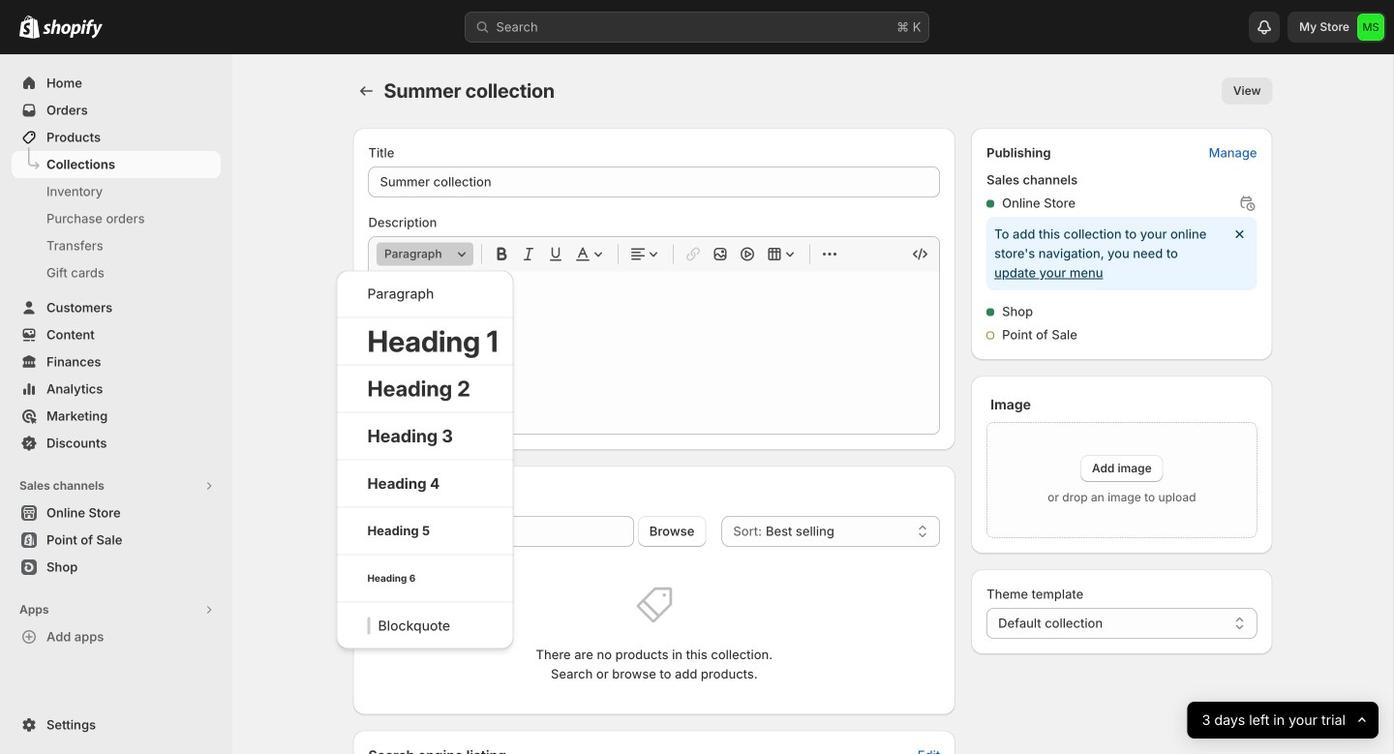 Task type: locate. For each thing, give the bounding box(es) containing it.
shopify image
[[19, 15, 40, 38]]

status
[[987, 217, 1257, 291]]

my store image
[[1358, 14, 1385, 41]]

Search products text field
[[399, 516, 634, 547]]



Task type: describe. For each thing, give the bounding box(es) containing it.
e.g. Summer collection, Under $100, Staff picks text field
[[368, 167, 940, 198]]

no products image
[[635, 586, 674, 625]]

shopify image
[[43, 19, 103, 38]]



Task type: vqa. For each thing, say whether or not it's contained in the screenshot.
text field
no



